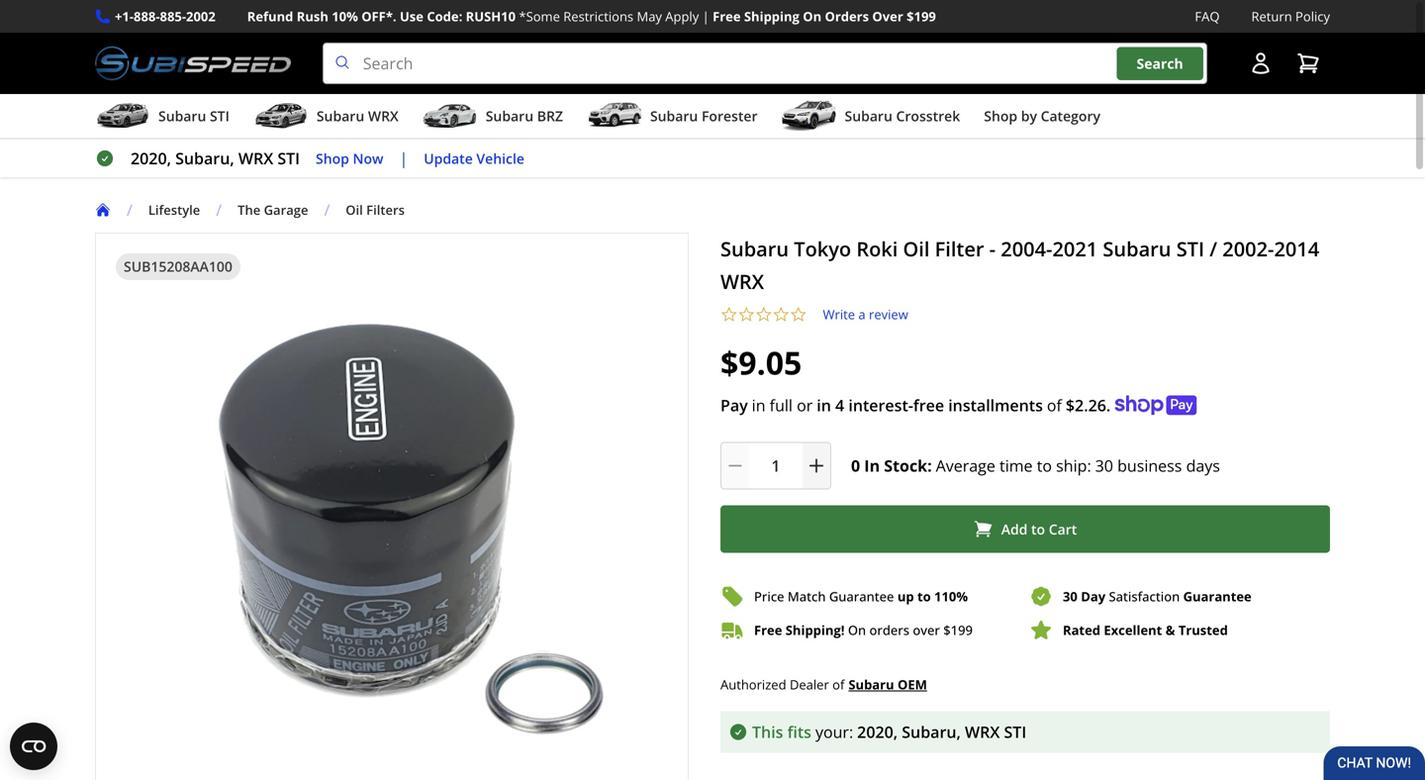 Task type: vqa. For each thing, say whether or not it's contained in the screenshot.
'8' to the left
no



Task type: locate. For each thing, give the bounding box(es) containing it.
free
[[713, 7, 741, 25], [754, 621, 783, 639]]

a subaru crosstrek thumbnail image image
[[782, 101, 837, 131]]

button image
[[1249, 52, 1273, 75]]

2002
[[186, 7, 216, 25]]

subaru left oem
[[849, 676, 895, 694]]

a subaru forester thumbnail image image
[[587, 101, 643, 131]]

authorized dealer of subaru oem
[[721, 676, 928, 694]]

2002-
[[1223, 235, 1275, 262]]

code:
[[427, 7, 463, 25]]

shipping
[[744, 7, 800, 25]]

2 in from the left
[[817, 395, 832, 416]]

empty star image
[[721, 306, 738, 323], [773, 306, 790, 323], [790, 306, 807, 323]]

1 empty star image from the left
[[738, 306, 755, 323]]

subaru forester button
[[587, 98, 758, 138]]

subaru crosstrek
[[845, 107, 961, 125]]

shop
[[984, 107, 1018, 125], [316, 149, 349, 168]]

guarantee up trusted
[[1184, 588, 1252, 605]]

subaru inside 'dropdown button'
[[486, 107, 534, 125]]

0 horizontal spatial free
[[713, 7, 741, 25]]

filter
[[935, 235, 985, 262]]

sti inside subaru tokyo roki oil filter - 2004-2021 subaru sti / 2002-2014 wrx
[[1177, 235, 1205, 262]]

of inside authorized dealer of subaru oem
[[833, 676, 845, 693]]

0 vertical spatial 2020,
[[131, 148, 171, 169]]

subaru left tokyo
[[721, 235, 789, 262]]

write
[[823, 306, 855, 323]]

guarantee
[[830, 588, 894, 605], [1184, 588, 1252, 605]]

0 vertical spatial 30
[[1096, 455, 1114, 476]]

0 horizontal spatial subaru,
[[175, 148, 234, 169]]

guarantee up free shipping! on orders over $ 199
[[830, 588, 894, 605]]

2021
[[1053, 235, 1098, 262]]

to inside button
[[1032, 520, 1046, 538]]

of right dealer
[[833, 676, 845, 693]]

oil left filters
[[346, 201, 363, 219]]

search button
[[1117, 47, 1204, 80]]

0 vertical spatial shop
[[984, 107, 1018, 125]]

search
[[1137, 54, 1184, 73]]

home image
[[95, 202, 111, 218]]

1 horizontal spatial 30
[[1096, 455, 1114, 476]]

in left the full
[[752, 395, 766, 416]]

2020, down subaru sti dropdown button
[[131, 148, 171, 169]]

average
[[936, 455, 996, 476]]

on left the orders
[[803, 7, 822, 25]]

1 vertical spatial of
[[833, 676, 845, 693]]

subaru for subaru sti
[[158, 107, 206, 125]]

oem
[[898, 676, 928, 694]]

/ for oil filters
[[324, 199, 330, 220]]

rated excellent & trusted
[[1063, 621, 1228, 639]]

1 vertical spatial shop
[[316, 149, 349, 168]]

$9.05
[[721, 341, 802, 384]]

to right up
[[918, 588, 931, 605]]

add to cart
[[1002, 520, 1077, 538]]

wrx inside subaru tokyo roki oil filter - 2004-2021 subaru sti / 2002-2014 wrx
[[721, 268, 764, 295]]

on
[[803, 7, 822, 25], [848, 621, 866, 639]]

subaru
[[158, 107, 206, 125], [317, 107, 365, 125], [486, 107, 534, 125], [650, 107, 698, 125], [845, 107, 893, 125], [721, 235, 789, 262], [1103, 235, 1172, 262], [849, 676, 895, 694]]

/ right home image
[[127, 199, 133, 220]]

2020, right your:
[[858, 721, 898, 742]]

shop left by
[[984, 107, 1018, 125]]

0 horizontal spatial 30
[[1063, 588, 1078, 605]]

the garage link
[[238, 201, 324, 219], [238, 201, 308, 219]]

None number field
[[721, 442, 832, 490]]

888-
[[134, 7, 160, 25]]

1 vertical spatial to
[[1032, 520, 1046, 538]]

oil
[[346, 201, 363, 219], [903, 235, 930, 262]]

update vehicle
[[424, 149, 525, 168]]

subaru up shop now
[[317, 107, 365, 125]]

1 vertical spatial on
[[848, 621, 866, 639]]

the garage
[[238, 201, 308, 219]]

orders
[[870, 621, 910, 639]]

0 horizontal spatial |
[[399, 148, 408, 169]]

shop for shop by category
[[984, 107, 1018, 125]]

filters
[[366, 201, 405, 219]]

| right apply
[[703, 7, 710, 25]]

shop by category
[[984, 107, 1101, 125]]

shop for shop now
[[316, 149, 349, 168]]

a subaru brz thumbnail image image
[[422, 101, 478, 131]]

subaru inside dropdown button
[[158, 107, 206, 125]]

0 horizontal spatial 2020,
[[131, 148, 171, 169]]

0 horizontal spatial guarantee
[[830, 588, 894, 605]]

1 vertical spatial subaru,
[[902, 721, 961, 742]]

this
[[752, 721, 784, 742]]

2 vertical spatial to
[[918, 588, 931, 605]]

1 vertical spatial oil
[[903, 235, 930, 262]]

oil filters link
[[346, 201, 421, 219], [346, 201, 405, 219]]

in left '4' on the right bottom of the page
[[817, 395, 832, 416]]

days
[[1187, 455, 1221, 476]]

subaru down subispeed logo
[[158, 107, 206, 125]]

30 day satisfaction guarantee
[[1063, 588, 1252, 605]]

over
[[873, 7, 904, 25]]

day
[[1081, 588, 1106, 605]]

a
[[859, 306, 866, 323]]

1 vertical spatial 30
[[1063, 588, 1078, 605]]

1 horizontal spatial 2020,
[[858, 721, 898, 742]]

shop inside dropdown button
[[984, 107, 1018, 125]]

1 horizontal spatial of
[[1047, 395, 1062, 416]]

0 vertical spatial on
[[803, 7, 822, 25]]

0 vertical spatial subaru,
[[175, 148, 234, 169]]

forester
[[702, 107, 758, 125]]

sti
[[210, 107, 230, 125], [278, 148, 300, 169], [1177, 235, 1205, 262], [1004, 721, 1027, 742]]

oil right roki
[[903, 235, 930, 262]]

shop by category button
[[984, 98, 1101, 138]]

/ left the 2002-
[[1210, 235, 1218, 262]]

free right apply
[[713, 7, 741, 25]]

satisfaction
[[1109, 588, 1180, 605]]

1 empty star image from the left
[[721, 306, 738, 323]]

category
[[1041, 107, 1101, 125]]

1 horizontal spatial in
[[817, 395, 832, 416]]

0 vertical spatial of
[[1047, 395, 1062, 416]]

subaru for subaru crosstrek
[[845, 107, 893, 125]]

1 horizontal spatial guarantee
[[1184, 588, 1252, 605]]

1 vertical spatial 2020,
[[858, 721, 898, 742]]

match
[[788, 588, 826, 605]]

empty star image
[[738, 306, 755, 323], [755, 306, 773, 323]]

refund
[[247, 7, 293, 25]]

0 vertical spatial free
[[713, 7, 741, 25]]

|
[[703, 7, 710, 25], [399, 148, 408, 169]]

shop left now
[[316, 149, 349, 168]]

| right now
[[399, 148, 408, 169]]

cart
[[1049, 520, 1077, 538]]

fits
[[788, 721, 812, 742]]

to right time
[[1037, 455, 1052, 476]]

0 vertical spatial oil
[[346, 201, 363, 219]]

1 vertical spatial |
[[399, 148, 408, 169]]

lifestyle link
[[148, 201, 216, 219], [148, 201, 200, 219]]

shop pay image
[[1115, 396, 1197, 415]]

/
[[127, 199, 133, 220], [216, 199, 222, 220], [324, 199, 330, 220], [1210, 235, 1218, 262]]

1 vertical spatial free
[[754, 621, 783, 639]]

/ left the
[[216, 199, 222, 220]]

on left orders
[[848, 621, 866, 639]]

your:
[[816, 721, 854, 742]]

faq
[[1195, 7, 1220, 25]]

0 horizontal spatial oil
[[346, 201, 363, 219]]

2020,
[[131, 148, 171, 169], [858, 721, 898, 742]]

1 horizontal spatial on
[[848, 621, 866, 639]]

0 horizontal spatial shop
[[316, 149, 349, 168]]

1 horizontal spatial shop
[[984, 107, 1018, 125]]

in
[[865, 455, 880, 476]]

0 horizontal spatial in
[[752, 395, 766, 416]]

policy
[[1296, 7, 1331, 25]]

/ for lifestyle
[[127, 199, 133, 220]]

1 horizontal spatial |
[[703, 7, 710, 25]]

tokyo
[[794, 235, 852, 262]]

-
[[990, 235, 996, 262]]

subaru, down oem
[[902, 721, 961, 742]]

of
[[1047, 395, 1062, 416], [833, 676, 845, 693]]

oil inside subaru tokyo roki oil filter - 2004-2021 subaru sti / 2002-2014 wrx
[[903, 235, 930, 262]]

to right add
[[1032, 520, 1046, 538]]

0 horizontal spatial of
[[833, 676, 845, 693]]

+1-
[[115, 7, 134, 25]]

subispeed logo image
[[95, 43, 291, 84]]

30 right ship: in the bottom right of the page
[[1096, 455, 1114, 476]]

885-
[[160, 7, 186, 25]]

free down "price"
[[754, 621, 783, 639]]

30 left 'day'
[[1063, 588, 1078, 605]]

3 empty star image from the left
[[790, 306, 807, 323]]

subaru,
[[175, 148, 234, 169], [902, 721, 961, 742]]

up
[[898, 588, 914, 605]]

subaru left forester
[[650, 107, 698, 125]]

subaru right a subaru crosstrek thumbnail image
[[845, 107, 893, 125]]

subaru left the brz
[[486, 107, 534, 125]]

apply
[[666, 7, 699, 25]]

of left $2.26 on the right bottom
[[1047, 395, 1062, 416]]

1 horizontal spatial oil
[[903, 235, 930, 262]]

2014
[[1275, 235, 1320, 262]]

/ right "garage"
[[324, 199, 330, 220]]

free shipping! on orders over $ 199
[[754, 621, 973, 639]]

orders
[[825, 7, 869, 25]]

add
[[1002, 520, 1028, 538]]

subaru, down the subaru sti
[[175, 148, 234, 169]]



Task type: describe. For each thing, give the bounding box(es) containing it.
rush10
[[466, 7, 516, 25]]

pay
[[721, 395, 748, 416]]

subaru wrx
[[317, 107, 399, 125]]

price
[[754, 588, 785, 605]]

1 horizontal spatial subaru,
[[902, 721, 961, 742]]

business
[[1118, 455, 1183, 476]]

rated
[[1063, 621, 1101, 639]]

subaru crosstrek button
[[782, 98, 961, 138]]

open widget image
[[10, 723, 57, 770]]

over
[[913, 621, 940, 639]]

shop now link
[[316, 147, 384, 170]]

sti inside dropdown button
[[210, 107, 230, 125]]

time
[[1000, 455, 1033, 476]]

1 horizontal spatial free
[[754, 621, 783, 639]]

*some
[[519, 7, 560, 25]]

brz
[[537, 107, 563, 125]]

return policy link
[[1252, 6, 1331, 27]]

a subaru wrx thumbnail image image
[[253, 101, 309, 131]]

crosstrek
[[896, 107, 961, 125]]

10%
[[332, 7, 358, 25]]

subaru for subaru brz
[[486, 107, 534, 125]]

update vehicle button
[[424, 147, 525, 170]]

2 empty star image from the left
[[773, 306, 790, 323]]

0 vertical spatial |
[[703, 7, 710, 25]]

interest-
[[849, 395, 914, 416]]

this fits your: 2020, subaru, wrx sti
[[752, 721, 1027, 742]]

dealer
[[790, 676, 829, 693]]

update
[[424, 149, 473, 168]]

subaru for subaru tokyo roki oil filter - 2004-2021 subaru sti / 2002-2014 wrx
[[721, 235, 789, 262]]

oil filters
[[346, 201, 405, 219]]

rush
[[297, 7, 329, 25]]

restrictions
[[564, 7, 634, 25]]

now
[[353, 149, 384, 168]]

a subaru sti thumbnail image image
[[95, 101, 150, 131]]

subaru right 2021
[[1103, 235, 1172, 262]]

write a review
[[823, 306, 909, 323]]

garage
[[264, 201, 308, 219]]

2020, subaru, wrx sti
[[131, 148, 300, 169]]

2 empty star image from the left
[[755, 306, 773, 323]]

return
[[1252, 7, 1293, 25]]

write a review link
[[823, 306, 909, 323]]

subaru brz
[[486, 107, 563, 125]]

review
[[869, 306, 909, 323]]

shipping!
[[786, 621, 845, 639]]

/ inside subaru tokyo roki oil filter - 2004-2021 subaru sti / 2002-2014 wrx
[[1210, 235, 1218, 262]]

+1-888-885-2002 link
[[115, 6, 216, 27]]

excellent
[[1104, 621, 1163, 639]]

199
[[951, 621, 973, 639]]

$
[[944, 621, 951, 639]]

/ for the garage
[[216, 199, 222, 220]]

trusted
[[1179, 621, 1228, 639]]

off*.
[[362, 7, 397, 25]]

0
[[851, 455, 861, 476]]

authorized
[[721, 676, 787, 693]]

subaru oem link
[[849, 674, 928, 695]]

shop now
[[316, 149, 384, 168]]

4
[[836, 395, 845, 416]]

subaru sti
[[158, 107, 230, 125]]

lifestyle
[[148, 201, 200, 219]]

subaru brz button
[[422, 98, 563, 138]]

subaru inside authorized dealer of subaru oem
[[849, 676, 895, 694]]

pay in full or in 4 interest-free installments of $2.26 .
[[721, 395, 1111, 416]]

full
[[770, 395, 793, 416]]

+1-888-885-2002
[[115, 7, 216, 25]]

0 vertical spatial to
[[1037, 455, 1052, 476]]

2004-
[[1001, 235, 1053, 262]]

1 in from the left
[[752, 395, 766, 416]]

search input field
[[323, 43, 1208, 84]]

decrement image
[[726, 456, 746, 476]]

.
[[1107, 395, 1111, 416]]

&
[[1166, 621, 1176, 639]]

0 horizontal spatial on
[[803, 7, 822, 25]]

vehicle
[[477, 149, 525, 168]]

faq link
[[1195, 6, 1220, 27]]

may
[[637, 7, 662, 25]]

stock:
[[884, 455, 932, 476]]

ship:
[[1057, 455, 1092, 476]]

the
[[238, 201, 261, 219]]

subaru for subaru forester
[[650, 107, 698, 125]]

wrx inside dropdown button
[[368, 107, 399, 125]]

1 guarantee from the left
[[830, 588, 894, 605]]

$199
[[907, 7, 936, 25]]

$2.26
[[1066, 395, 1107, 416]]

or
[[797, 395, 813, 416]]

refund rush 10% off*. use code: rush10 *some restrictions may apply | free shipping on orders over $199
[[247, 7, 936, 25]]

subaru tokyo roki oil filter - 2004-2021 subaru sti / 2002-2014 wrx
[[721, 235, 1320, 295]]

increment image
[[807, 456, 827, 476]]

price match guarantee up to 110%
[[754, 588, 968, 605]]

subaru for subaru wrx
[[317, 107, 365, 125]]

use
[[400, 7, 424, 25]]

installments
[[949, 395, 1043, 416]]

2 guarantee from the left
[[1184, 588, 1252, 605]]



